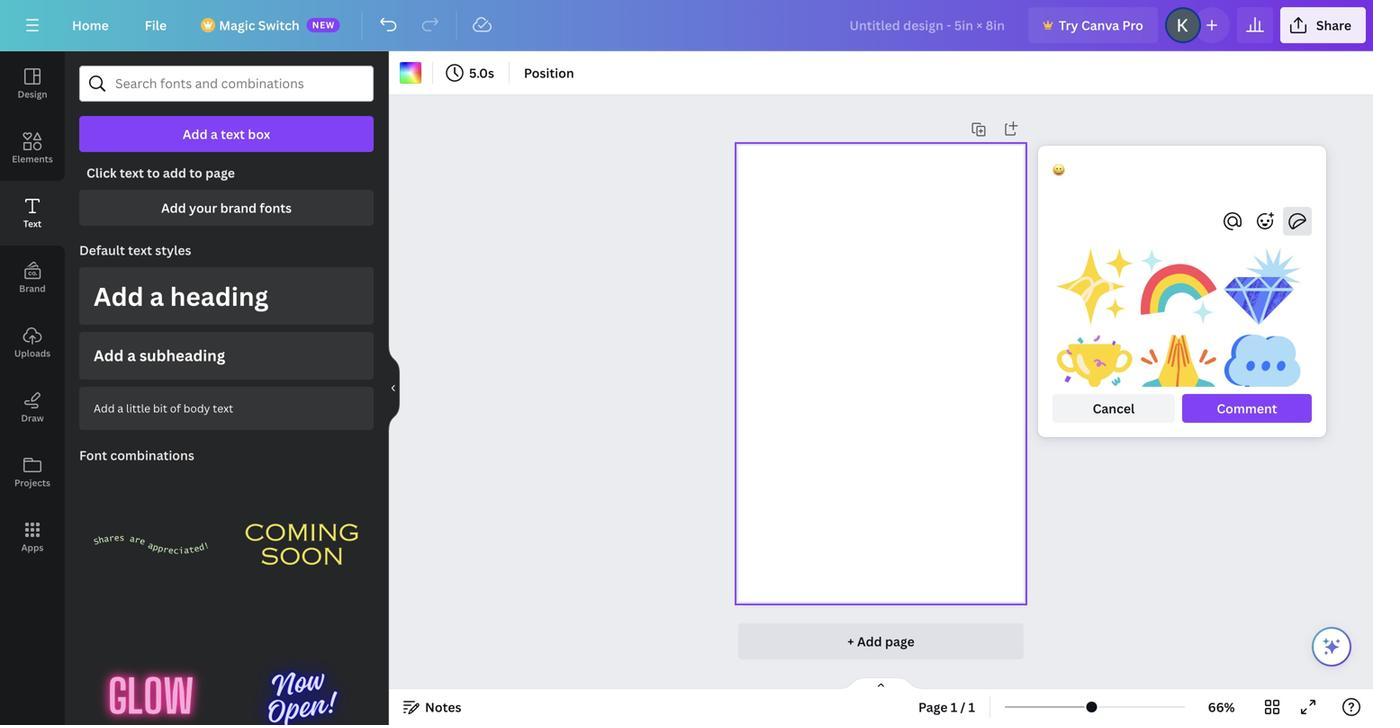 Task type: vqa. For each thing, say whether or not it's contained in the screenshot.
second To from left
yes



Task type: describe. For each thing, give the bounding box(es) containing it.
elements
[[12, 153, 53, 165]]

show pages image
[[838, 677, 924, 691]]

add a heading button
[[79, 267, 374, 325]]

try canva pro
[[1059, 17, 1143, 34]]

share button
[[1280, 7, 1366, 43]]

66% button
[[1192, 693, 1251, 722]]

little
[[126, 401, 150, 416]]

1 to from the left
[[147, 164, 160, 181]]

/
[[960, 699, 966, 716]]

position button
[[517, 59, 581, 87]]

brand
[[220, 199, 257, 217]]

box
[[248, 126, 270, 143]]

1 vertical spatial celebrating ideas and work image
[[1056, 334, 1133, 412]]

add your brand fonts button
[[79, 190, 374, 226]]

page inside button
[[885, 633, 915, 651]]

+ add page button
[[738, 624, 1024, 660]]

font
[[79, 447, 107, 464]]

projects
[[14, 477, 50, 489]]

cancel button
[[1052, 394, 1175, 423]]

1 1 from the left
[[951, 699, 957, 716]]

styles
[[155, 242, 191, 259]]

brand
[[19, 283, 46, 295]]

apps button
[[0, 505, 65, 570]]

a for little
[[117, 401, 123, 416]]

add a little bit of body text button
[[79, 387, 374, 430]]

😀
[[1052, 162, 1065, 179]]

new
[[312, 19, 335, 31]]

bit
[[153, 401, 167, 416]]

draw
[[21, 412, 44, 425]]

+ add page
[[847, 633, 915, 651]]

a for text
[[211, 126, 218, 143]]

notes button
[[396, 693, 469, 722]]

add for add your brand fonts
[[161, 199, 186, 217]]

add for add a heading
[[94, 279, 144, 313]]

1 expressing gratitude image from the top
[[1140, 247, 1217, 327]]

a for subheading
[[127, 345, 136, 366]]

Comment draft. Add a comment or @mention. text field
[[1052, 160, 1312, 200]]

main menu bar
[[0, 0, 1373, 51]]

critiquing work image
[[1224, 334, 1301, 412]]

pro
[[1122, 17, 1143, 34]]

add a subheading
[[94, 345, 225, 366]]

design button
[[0, 51, 65, 116]]

subheading
[[139, 345, 225, 366]]

draw button
[[0, 375, 65, 440]]

text button
[[0, 181, 65, 246]]

click
[[86, 164, 117, 181]]

2 to from the left
[[189, 164, 202, 181]]

page 1 / 1
[[918, 699, 975, 716]]

click text to add to page
[[86, 164, 235, 181]]

heading
[[170, 279, 269, 313]]

side panel tab list
[[0, 51, 65, 570]]

brand button
[[0, 246, 65, 311]]

comment
[[1217, 400, 1277, 417]]

add
[[163, 164, 186, 181]]

add your brand fonts
[[161, 199, 292, 217]]

comment button
[[1182, 394, 1312, 423]]

uploads
[[14, 348, 51, 360]]

hide image
[[388, 345, 400, 432]]

switch
[[258, 17, 300, 34]]

combinations
[[110, 447, 194, 464]]

try canva pro button
[[1028, 7, 1158, 43]]

text right body
[[213, 401, 233, 416]]

notes
[[425, 699, 461, 716]]

text left "styles"
[[128, 242, 152, 259]]



Task type: locate. For each thing, give the bounding box(es) containing it.
celebrating ideas and work image up critiquing work image
[[1224, 247, 1301, 327]]

5.0s
[[469, 64, 494, 81]]

default
[[79, 242, 125, 259]]

add left the little at left
[[94, 401, 115, 416]]

text right click
[[120, 164, 144, 181]]

a inside the add a subheading button
[[127, 345, 136, 366]]

to left add
[[147, 164, 160, 181]]

canva assistant image
[[1321, 637, 1342, 658]]

font combinations
[[79, 447, 194, 464]]

add inside "button"
[[94, 279, 144, 313]]

canva
[[1081, 17, 1119, 34]]

Search fonts and combinations search field
[[115, 67, 338, 101]]

+
[[847, 633, 854, 651]]

add a text box button
[[79, 116, 374, 152]]

1 horizontal spatial 1
[[969, 699, 975, 716]]

page up show pages image
[[885, 633, 915, 651]]

1 right '/'
[[969, 699, 975, 716]]

page
[[205, 164, 235, 181], [885, 633, 915, 651]]

position
[[524, 64, 574, 81]]

text
[[23, 218, 42, 230]]

try
[[1059, 17, 1078, 34]]

0 horizontal spatial 1
[[951, 699, 957, 716]]

home link
[[58, 7, 123, 43]]

magic switch
[[219, 17, 300, 34]]

share
[[1316, 17, 1351, 34]]

celebrating ideas and work image
[[1224, 247, 1301, 327], [1056, 334, 1133, 412]]

1 horizontal spatial celebrating ideas and work image
[[1224, 247, 1301, 327]]

page up add your brand fonts button
[[205, 164, 235, 181]]

default text styles
[[79, 242, 191, 259]]

fonts
[[260, 199, 292, 217]]

0 vertical spatial celebrating ideas and work image
[[1224, 247, 1301, 327]]

add for add a text box
[[183, 126, 208, 143]]

your
[[189, 199, 217, 217]]

body
[[183, 401, 210, 416]]

add up add
[[183, 126, 208, 143]]

celebrating ideas and work image down the promoting ideas and work image on the right
[[1056, 334, 1133, 412]]

to right add
[[189, 164, 202, 181]]

design
[[18, 88, 47, 100]]

add a heading
[[94, 279, 269, 313]]

a down "styles"
[[150, 279, 164, 313]]

#ffffff image
[[400, 62, 421, 84]]

1 horizontal spatial page
[[885, 633, 915, 651]]

a left the little at left
[[117, 401, 123, 416]]

Design title text field
[[835, 7, 1021, 43]]

elements button
[[0, 116, 65, 181]]

add a subheading button
[[79, 332, 374, 380]]

expressing gratitude image right the promoting ideas and work image on the right
[[1140, 247, 1217, 327]]

1 vertical spatial page
[[885, 633, 915, 651]]

file
[[145, 17, 167, 34]]

home
[[72, 17, 109, 34]]

a inside "add a little bit of body text" button
[[117, 401, 123, 416]]

add
[[183, 126, 208, 143], [161, 199, 186, 217], [94, 279, 144, 313], [94, 345, 124, 366], [94, 401, 115, 416], [857, 633, 882, 651]]

0 vertical spatial page
[[205, 164, 235, 181]]

1 horizontal spatial to
[[189, 164, 202, 181]]

2 1 from the left
[[969, 699, 975, 716]]

add down default
[[94, 279, 144, 313]]

0 horizontal spatial page
[[205, 164, 235, 181]]

magic
[[219, 17, 255, 34]]

0 horizontal spatial celebrating ideas and work image
[[1056, 334, 1133, 412]]

add for add a subheading
[[94, 345, 124, 366]]

a inside add a heading "button"
[[150, 279, 164, 313]]

add left your
[[161, 199, 186, 217]]

promoting ideas and work image
[[1056, 247, 1133, 327]]

a for heading
[[150, 279, 164, 313]]

1
[[951, 699, 957, 716], [969, 699, 975, 716]]

add inside button
[[857, 633, 882, 651]]

1 left '/'
[[951, 699, 957, 716]]

apps
[[21, 542, 44, 554]]

0 vertical spatial expressing gratitude image
[[1140, 247, 1217, 327]]

projects button
[[0, 440, 65, 505]]

a left the box
[[211, 126, 218, 143]]

cancel
[[1093, 400, 1135, 417]]

grid
[[1056, 247, 1301, 726]]

text
[[221, 126, 245, 143], [120, 164, 144, 181], [128, 242, 152, 259], [213, 401, 233, 416]]

add a little bit of body text
[[94, 401, 233, 416]]

a left subheading
[[127, 345, 136, 366]]

text left the box
[[221, 126, 245, 143]]

66%
[[1208, 699, 1235, 716]]

add for add a little bit of body text
[[94, 401, 115, 416]]

5.0s button
[[440, 59, 501, 87]]

page
[[918, 699, 948, 716]]

add right +
[[857, 633, 882, 651]]

uploads button
[[0, 311, 65, 375]]

expressing gratitude image right cancel
[[1140, 334, 1217, 412]]

add a text box
[[183, 126, 270, 143]]

file button
[[130, 7, 181, 43]]

to
[[147, 164, 160, 181], [189, 164, 202, 181]]

expressing gratitude image
[[1140, 247, 1217, 327], [1140, 334, 1217, 412]]

1 vertical spatial expressing gratitude image
[[1140, 334, 1217, 412]]

0 horizontal spatial to
[[147, 164, 160, 181]]

add left subheading
[[94, 345, 124, 366]]

of
[[170, 401, 181, 416]]

a inside add a text box button
[[211, 126, 218, 143]]

2 expressing gratitude image from the top
[[1140, 334, 1217, 412]]

a
[[211, 126, 218, 143], [150, 279, 164, 313], [127, 345, 136, 366], [117, 401, 123, 416]]



